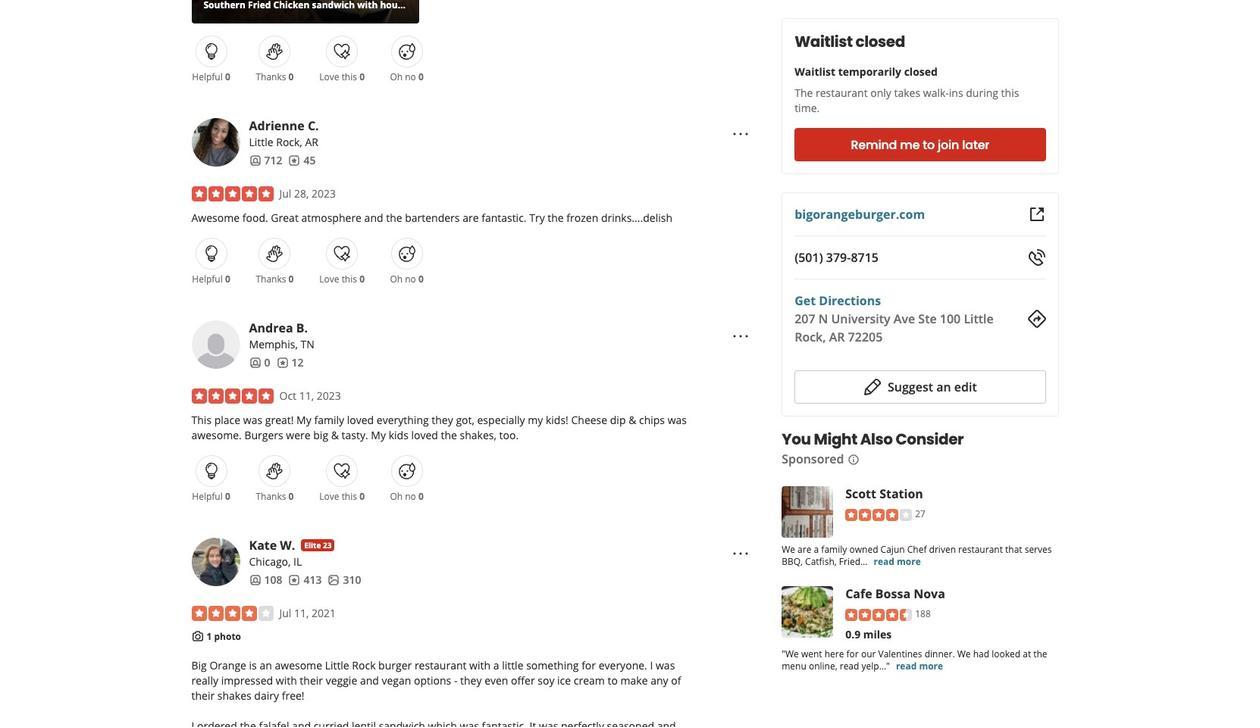 Task type: describe. For each thing, give the bounding box(es) containing it.
yelp…"
[[862, 660, 890, 673]]

kate w. link
[[249, 537, 295, 554]]

during
[[966, 86, 998, 100]]

16 review v2 image
[[288, 154, 301, 166]]

kate w.
[[249, 537, 295, 554]]

of
[[671, 674, 681, 688]]

family inside we are a family owned cajun chef driven restaurant that serves bbq, catfish, fried…
[[821, 544, 847, 556]]

photo
[[214, 631, 241, 643]]

the inside this place was great! my family loved everything they got, especially my kids! cheese dip & chips was awesome. burgers were big & tasty. my kids loved the shakes, too.
[[441, 428, 457, 443]]

24 directions v2 image
[[1028, 310, 1046, 328]]

andrea b. memphis, tn
[[249, 320, 314, 352]]

cheese
[[571, 413, 607, 427]]

read inside "we went here for our valentines dinner. we had looked at the menu online, read yelp…"
[[840, 660, 859, 673]]

options
[[414, 674, 451, 688]]

to inside 'big orange is an awesome little rock burger restaurant with a little something for everyone. i was really impressed with their veggie and vegan options - they even offer soy ice cream to make any of their shakes dairy free!'
[[608, 674, 618, 688]]

1 thanks from the top
[[256, 70, 286, 83]]

scott station link
[[845, 486, 923, 503]]

read for cafe
[[896, 660, 917, 673]]

little inside get directions 207 n university ave ste 100 little rock, ar 72205
[[964, 311, 994, 328]]

waitlist for waitlist temporarily closed the restaurant only takes walk-ins during this time.
[[795, 64, 835, 79]]

1 oh no 0 from the top
[[390, 70, 424, 83]]

that
[[1005, 544, 1022, 556]]

c.
[[308, 117, 319, 134]]

was right the chips
[[668, 413, 687, 427]]

23
[[323, 540, 332, 551]]

later
[[962, 136, 990, 154]]

get directions link
[[795, 293, 881, 309]]

shakes
[[217, 689, 251, 704]]

reviews element containing 413
[[288, 573, 322, 588]]

24 pencil v2 image
[[863, 378, 882, 396]]

adrienne c. little rock, ar
[[249, 117, 319, 149]]

orange
[[210, 659, 246, 673]]

photo of andrea b. image
[[191, 320, 240, 369]]

11, for andrea b.
[[299, 389, 314, 403]]

8715
[[851, 249, 879, 266]]

72205
[[848, 329, 883, 346]]

the left the bartenders on the top of page
[[386, 211, 402, 225]]

chips
[[639, 413, 665, 427]]

elite 23 chicago, il
[[249, 540, 332, 569]]

shakes,
[[460, 428, 497, 443]]

ins
[[949, 86, 963, 100]]

looked
[[992, 648, 1021, 661]]

jul for adrienne c.
[[279, 186, 291, 201]]

friends element for adrienne
[[249, 153, 282, 168]]

and inside 'big orange is an awesome little rock burger restaurant with a little something for everyone. i was really impressed with their veggie and vegan options - they even offer soy ice cream to make any of their shakes dairy free!'
[[360, 674, 379, 688]]

too.
[[499, 428, 519, 443]]

4.5 star rating image
[[845, 609, 912, 621]]

rock, inside get directions 207 n university ave ste 100 little rock, ar 72205
[[795, 329, 826, 346]]

207
[[795, 311, 815, 328]]

andrea
[[249, 320, 293, 336]]

restaurant for big orange is an awesome little rock burger restaurant with a little something for everyone. i was really impressed with their veggie and vegan options - they even offer soy ice cream to make any of their shakes dairy free!
[[415, 659, 467, 673]]

atmosphere
[[301, 211, 362, 225]]

for inside "we went here for our valentines dinner. we had looked at the menu online, read yelp…"
[[846, 648, 859, 661]]

helpful for andrea b.
[[192, 490, 223, 503]]

got,
[[456, 413, 474, 427]]

love for c.
[[319, 273, 339, 286]]

read more link for bossa
[[896, 660, 943, 673]]

my
[[528, 413, 543, 427]]

you might also consider
[[782, 429, 964, 450]]

0.9
[[845, 628, 861, 642]]

food.
[[242, 211, 268, 225]]

16 camera v2 image
[[191, 630, 204, 643]]

impressed
[[221, 674, 273, 688]]

driven
[[929, 544, 956, 556]]

consider
[[896, 429, 964, 450]]

"we
[[782, 648, 799, 661]]

1 no from the top
[[405, 70, 416, 83]]

waitlist closed
[[795, 31, 905, 52]]

0 vertical spatial closed
[[856, 31, 905, 52]]

ar inside adrienne c. little rock, ar
[[305, 135, 318, 149]]

free!
[[282, 689, 304, 704]]

1 oh from the top
[[390, 70, 403, 83]]

get
[[795, 293, 816, 309]]

b.
[[296, 320, 308, 336]]

4 star rating image for jul 11, 2021
[[191, 606, 273, 621]]

love this 0 for andrea b.
[[319, 490, 365, 503]]

0.9 miles
[[845, 628, 892, 642]]

are inside we are a family owned cajun chef driven restaurant that serves bbq, catfish, fried…
[[798, 544, 811, 556]]

bossa
[[875, 586, 911, 603]]

16 info v2 image
[[847, 454, 859, 466]]

little
[[502, 659, 523, 673]]

0 horizontal spatial loved
[[347, 413, 374, 427]]

suggest an edit
[[888, 379, 977, 396]]

1 helpful from the top
[[192, 70, 223, 83]]

miles
[[863, 628, 892, 642]]

24 phone v2 image
[[1028, 249, 1046, 267]]

helpful for adrienne c.
[[192, 273, 223, 286]]

everyone.
[[599, 659, 647, 673]]

1 photo link
[[207, 631, 241, 643]]

nova
[[914, 586, 945, 603]]

0 vertical spatial with
[[469, 659, 491, 673]]

rock, inside adrienne c. little rock, ar
[[276, 135, 302, 149]]

712
[[264, 153, 282, 167]]

owned
[[849, 544, 878, 556]]

oct 11, 2023
[[279, 389, 341, 403]]

sponsored
[[782, 451, 844, 468]]

more for scott station
[[897, 556, 921, 569]]

scott
[[845, 486, 876, 503]]

cajun
[[881, 544, 905, 556]]

bbq,
[[782, 556, 803, 569]]

5 star rating image for adrienne c.
[[191, 186, 273, 201]]

restaurant inside waitlist temporarily closed the restaurant only takes walk-ins during this time.
[[816, 86, 868, 100]]

thanks for adrienne c.
[[256, 273, 286, 286]]

no for c.
[[405, 273, 416, 286]]

tn
[[301, 337, 314, 352]]

helpful 0 for adrienne c.
[[192, 273, 230, 286]]

had
[[973, 648, 989, 661]]

catfish,
[[805, 556, 837, 569]]

remind me to join later
[[851, 136, 990, 154]]

24 external link v2 image
[[1028, 205, 1046, 224]]

place
[[214, 413, 240, 427]]

station
[[880, 486, 923, 503]]

no for b.
[[405, 490, 416, 503]]

get directions 207 n university ave ste 100 little rock, ar 72205
[[795, 293, 994, 346]]

soy
[[538, 674, 555, 688]]

scott station image
[[782, 487, 833, 538]]

we inside "we went here for our valentines dinner. we had looked at the menu online, read yelp…"
[[957, 648, 971, 661]]

16 friends v2 image for kate w.
[[249, 574, 261, 586]]

1 vertical spatial their
[[191, 689, 215, 704]]

burger
[[378, 659, 412, 673]]

photo of adrienne c. image
[[191, 118, 240, 167]]

1 thanks 0 from the top
[[256, 70, 294, 83]]

1 love from the top
[[319, 70, 339, 83]]

any
[[651, 674, 668, 688]]

a inside 'big orange is an awesome little rock burger restaurant with a little something for everyone. i was really impressed with their veggie and vegan options - they even offer soy ice cream to make any of their shakes dairy free!'
[[493, 659, 499, 673]]

n
[[819, 311, 828, 328]]

remind me to join later button
[[795, 128, 1046, 161]]

were
[[286, 428, 311, 443]]

188
[[915, 608, 931, 621]]



Task type: locate. For each thing, give the bounding box(es) containing it.
menu image
[[732, 545, 750, 563]]

1 horizontal spatial 4 star rating image
[[845, 509, 912, 521]]

the
[[386, 211, 402, 225], [548, 211, 564, 225], [441, 428, 457, 443], [1034, 648, 1047, 661]]

fantastic.
[[482, 211, 527, 225]]

1 waitlist from the top
[[795, 31, 853, 52]]

1 vertical spatial my
[[371, 428, 386, 443]]

big orange is an awesome little rock burger restaurant with a little something for everyone. i was really impressed with their veggie and vegan options - they even offer soy ice cream to make any of their shakes dairy free!
[[191, 659, 681, 704]]

& right dip
[[629, 413, 636, 427]]

1 horizontal spatial rock,
[[795, 329, 826, 346]]

3 oh from the top
[[390, 490, 403, 503]]

helpful down awesome
[[192, 273, 223, 286]]

2 oh from the top
[[390, 273, 403, 286]]

rock, down the 207
[[795, 329, 826, 346]]

read right the yelp…"
[[896, 660, 917, 673]]

thanks for andrea b.
[[256, 490, 286, 503]]

menu image
[[732, 125, 750, 143], [732, 327, 750, 345]]

1 horizontal spatial they
[[460, 674, 482, 688]]

ar inside get directions 207 n university ave ste 100 little rock, ar 72205
[[829, 329, 845, 346]]

45
[[304, 153, 316, 167]]

il
[[293, 555, 302, 569]]

2 horizontal spatial restaurant
[[958, 544, 1003, 556]]

thanks 0
[[256, 70, 294, 83], [256, 273, 294, 286], [256, 490, 294, 503]]

1 vertical spatial loved
[[411, 428, 438, 443]]

join
[[938, 136, 959, 154]]

0 vertical spatial their
[[300, 674, 323, 688]]

1 horizontal spatial a
[[814, 544, 819, 556]]

try
[[529, 211, 545, 225]]

thanks up adrienne
[[256, 70, 286, 83]]

restaurant inside we are a family owned cajun chef driven restaurant that serves bbq, catfish, fried…
[[958, 544, 1003, 556]]

thanks 0 for andrea
[[256, 490, 294, 503]]

2 vertical spatial restaurant
[[415, 659, 467, 673]]

was inside 'big orange is an awesome little rock burger restaurant with a little something for everyone. i was really impressed with their veggie and vegan options - they even offer soy ice cream to make any of their shakes dairy free!'
[[656, 659, 675, 673]]

ar
[[305, 135, 318, 149], [829, 329, 845, 346]]

vegan
[[382, 674, 411, 688]]

restaurant down "temporarily"
[[816, 86, 868, 100]]

4 star rating image up photo
[[191, 606, 273, 621]]

the down got, at the left
[[441, 428, 457, 443]]

scott station
[[845, 486, 923, 503]]

friends element left 16 review v2 image
[[249, 153, 282, 168]]

3 thanks from the top
[[256, 490, 286, 503]]

friends element containing 108
[[249, 573, 282, 588]]

1 vertical spatial are
[[798, 544, 811, 556]]

3 love from the top
[[319, 490, 339, 503]]

we left had
[[957, 648, 971, 661]]

for inside 'big orange is an awesome little rock burger restaurant with a little something for everyone. i was really impressed with their veggie and vegan options - they even offer soy ice cream to make any of their shakes dairy free!'
[[582, 659, 596, 673]]

1 vertical spatial 5 star rating image
[[191, 389, 273, 404]]

i
[[650, 659, 653, 673]]

here
[[825, 648, 844, 661]]

my left 'kids'
[[371, 428, 386, 443]]

3 love this 0 from the top
[[319, 490, 365, 503]]

0 vertical spatial jul
[[279, 186, 291, 201]]

108
[[264, 573, 282, 587]]

3 helpful 0 from the top
[[192, 490, 230, 503]]

thanks
[[256, 70, 286, 83], [256, 273, 286, 286], [256, 490, 286, 503]]

2 love this 0 from the top
[[319, 273, 365, 286]]

2023 for c.
[[312, 186, 336, 201]]

0 horizontal spatial little
[[249, 135, 273, 149]]

little inside adrienne c. little rock, ar
[[249, 135, 273, 149]]

with up even
[[469, 659, 491, 673]]

2 friends element from the top
[[249, 355, 270, 371]]

1 menu image from the top
[[732, 125, 750, 143]]

an inside 'big orange is an awesome little rock burger restaurant with a little something for everyone. i was really impressed with their veggie and vegan options - they even offer soy ice cream to make any of their shakes dairy free!'
[[260, 659, 272, 673]]

reviews element for adrienne
[[288, 153, 316, 168]]

might
[[814, 429, 857, 450]]

11, for kate w.
[[294, 606, 309, 621]]

love for b.
[[319, 490, 339, 503]]

a right bbq,
[[814, 544, 819, 556]]

2 horizontal spatial little
[[964, 311, 994, 328]]

reviews element down "il"
[[288, 573, 322, 588]]

temporarily
[[838, 64, 901, 79]]

family inside this place was great! my family loved everything they got, especially my kids! cheese dip & chips was awesome. burgers were big & tasty. my kids loved the shakes, too.
[[314, 413, 344, 427]]

thanks up kate w. link
[[256, 490, 286, 503]]

0 vertical spatial we
[[782, 544, 795, 556]]

loved up tasty.
[[347, 413, 374, 427]]

-
[[454, 674, 457, 688]]

2 5 star rating image from the top
[[191, 389, 273, 404]]

1 vertical spatial and
[[360, 674, 379, 688]]

restaurant inside 'big orange is an awesome little rock burger restaurant with a little something for everyone. i was really impressed with their veggie and vegan options - they even offer soy ice cream to make any of their shakes dairy free!'
[[415, 659, 467, 673]]

16 review v2 image for andrea b.
[[276, 357, 288, 369]]

1 vertical spatial oh
[[390, 273, 403, 286]]

ste
[[918, 311, 937, 328]]

0 vertical spatial helpful 0
[[192, 70, 230, 83]]

2023
[[312, 186, 336, 201], [317, 389, 341, 403]]

closed inside waitlist temporarily closed the restaurant only takes walk-ins during this time.
[[904, 64, 938, 79]]

1 5 star rating image from the top
[[191, 186, 273, 201]]

0 vertical spatial waitlist
[[795, 31, 853, 52]]

3 helpful from the top
[[192, 490, 223, 503]]

cafe bossa nova
[[845, 586, 945, 603]]

bigorangeburger.com
[[795, 206, 925, 223]]

1 vertical spatial oh no 0
[[390, 273, 424, 286]]

we
[[782, 544, 795, 556], [957, 648, 971, 661]]

0 vertical spatial more
[[897, 556, 921, 569]]

0 horizontal spatial restaurant
[[415, 659, 467, 673]]

0 vertical spatial a
[[814, 544, 819, 556]]

16 friends v2 image left 712
[[249, 154, 261, 166]]

16 friends v2 image
[[249, 357, 261, 369]]

0 horizontal spatial to
[[608, 674, 618, 688]]

elite
[[304, 540, 321, 551]]

1 vertical spatial 16 review v2 image
[[288, 574, 301, 586]]

little right 100
[[964, 311, 994, 328]]

waitlist for waitlist closed
[[795, 31, 853, 52]]

5 star rating image up place on the bottom left of page
[[191, 389, 273, 404]]

16 review v2 image left 12
[[276, 357, 288, 369]]

jul left 28,
[[279, 186, 291, 201]]

jul 11, 2021
[[279, 606, 336, 621]]

3 oh no 0 from the top
[[390, 490, 424, 503]]

16 review v2 image left '413'
[[288, 574, 301, 586]]

(501) 379-8715
[[795, 249, 879, 266]]

(0 reactions) element
[[225, 70, 230, 83], [289, 70, 294, 83], [359, 70, 365, 83], [418, 70, 424, 83], [225, 273, 230, 286], [289, 273, 294, 286], [359, 273, 365, 286], [418, 273, 424, 286], [225, 490, 230, 503], [289, 490, 294, 503], [359, 490, 365, 503], [418, 490, 424, 503]]

3 no from the top
[[405, 490, 416, 503]]

1 horizontal spatial restaurant
[[816, 86, 868, 100]]

rock, down adrienne c. link
[[276, 135, 302, 149]]

2023 for b.
[[317, 389, 341, 403]]

also
[[860, 429, 893, 450]]

1 horizontal spatial are
[[798, 544, 811, 556]]

reviews element containing 45
[[288, 153, 316, 168]]

1 helpful 0 from the top
[[192, 70, 230, 83]]

reviews element for andrea
[[276, 355, 304, 371]]

read right fried…
[[874, 556, 894, 569]]

0 horizontal spatial ar
[[305, 135, 318, 149]]

ar down c.
[[305, 135, 318, 149]]

3 friends element from the top
[[249, 573, 282, 588]]

thanks 0 up andrea b. link at the top left
[[256, 273, 294, 286]]

read more right the yelp…"
[[896, 660, 943, 673]]

11, right oct
[[299, 389, 314, 403]]

to inside button
[[923, 136, 935, 154]]

read more for bossa
[[896, 660, 943, 673]]

we left catfish,
[[782, 544, 795, 556]]

1 vertical spatial rock,
[[795, 329, 826, 346]]

2 helpful from the top
[[192, 273, 223, 286]]

0 horizontal spatial their
[[191, 689, 215, 704]]

everything
[[377, 413, 429, 427]]

university
[[831, 311, 891, 328]]

reviews element
[[288, 153, 316, 168], [276, 355, 304, 371], [288, 573, 322, 588]]

4 star rating image down scott station
[[845, 509, 912, 521]]

helpful 0 for andrea b.
[[192, 490, 230, 503]]

2 thanks from the top
[[256, 273, 286, 286]]

friends element containing 712
[[249, 153, 282, 168]]

chicago,
[[249, 555, 291, 569]]

1 vertical spatial jul
[[279, 606, 291, 621]]

1 love this 0 from the top
[[319, 70, 365, 83]]

really
[[191, 674, 218, 688]]

2 no from the top
[[405, 273, 416, 286]]

1 horizontal spatial to
[[923, 136, 935, 154]]

0 horizontal spatial we
[[782, 544, 795, 556]]

little up veggie
[[325, 659, 349, 673]]

0 vertical spatial rock,
[[276, 135, 302, 149]]

2 waitlist from the top
[[795, 64, 835, 79]]

big
[[313, 428, 328, 443]]

2021
[[312, 606, 336, 621]]

1 vertical spatial 11,
[[294, 606, 309, 621]]

menu
[[782, 660, 806, 673]]

2 vertical spatial friends element
[[249, 573, 282, 588]]

1 vertical spatial they
[[460, 674, 482, 688]]

4 star rating image
[[845, 509, 912, 521], [191, 606, 273, 621]]

"we went here for our valentines dinner. we had looked at the menu online, read yelp…"
[[782, 648, 1047, 673]]

with up free!
[[276, 674, 297, 688]]

family left owned
[[821, 544, 847, 556]]

11,
[[299, 389, 314, 403], [294, 606, 309, 621]]

2 jul from the top
[[279, 606, 291, 621]]

0 vertical spatial they
[[432, 413, 453, 427]]

3 thanks 0 from the top
[[256, 490, 294, 503]]

16 photos v2 image
[[328, 574, 340, 586]]

photos element
[[328, 573, 361, 588]]

they right -
[[460, 674, 482, 688]]

veggie
[[326, 674, 357, 688]]

1 vertical spatial thanks
[[256, 273, 286, 286]]

dinner.
[[925, 648, 955, 661]]

0 horizontal spatial rock,
[[276, 135, 302, 149]]

helpful up photo of adrienne c.
[[192, 70, 223, 83]]

1 vertical spatial helpful 0
[[192, 273, 230, 286]]

1 vertical spatial with
[[276, 674, 297, 688]]

cafe bossa nova image
[[782, 587, 833, 638]]

16 friends v2 image
[[249, 154, 261, 166], [249, 574, 261, 586]]

& right big
[[331, 428, 339, 443]]

16 review v2 image for kate w.
[[288, 574, 301, 586]]

was
[[243, 413, 262, 427], [668, 413, 687, 427], [656, 659, 675, 673]]

reviews element right 712
[[288, 153, 316, 168]]

1 horizontal spatial my
[[371, 428, 386, 443]]

read for scott
[[874, 556, 894, 569]]

0 vertical spatial and
[[364, 211, 383, 225]]

1 horizontal spatial for
[[846, 648, 859, 661]]

adrienne c. link
[[249, 117, 319, 134]]

thanks 0 up adrienne
[[256, 70, 294, 83]]

0 horizontal spatial for
[[582, 659, 596, 673]]

thanks 0 up kate w. link
[[256, 490, 294, 503]]

2023 right 28,
[[312, 186, 336, 201]]

2 vertical spatial thanks 0
[[256, 490, 294, 503]]

16 friends v2 image left 108
[[249, 574, 261, 586]]

1 friends element from the top
[[249, 153, 282, 168]]

directions
[[819, 293, 881, 309]]

an right "is"
[[260, 659, 272, 673]]

1 horizontal spatial read
[[874, 556, 894, 569]]

no
[[405, 70, 416, 83], [405, 273, 416, 286], [405, 490, 416, 503]]

0 horizontal spatial with
[[276, 674, 297, 688]]

oh for andrea b.
[[390, 490, 403, 503]]

2 vertical spatial helpful
[[192, 490, 223, 503]]

this
[[191, 413, 212, 427]]

5 star rating image up awesome
[[191, 186, 273, 201]]

closed up "temporarily"
[[856, 31, 905, 52]]

great
[[271, 211, 299, 225]]

1 vertical spatial we
[[957, 648, 971, 661]]

1 vertical spatial reviews element
[[276, 355, 304, 371]]

helpful 0 up photo of adrienne c.
[[192, 70, 230, 83]]

elite 23 link
[[301, 540, 335, 552]]

their
[[300, 674, 323, 688], [191, 689, 215, 704]]

reviews element down memphis,
[[276, 355, 304, 371]]

0 vertical spatial are
[[463, 211, 479, 225]]

a up even
[[493, 659, 499, 673]]

2 vertical spatial helpful 0
[[192, 490, 230, 503]]

waitlist inside waitlist temporarily closed the restaurant only takes walk-ins during this time.
[[795, 64, 835, 79]]

1 horizontal spatial their
[[300, 674, 323, 688]]

2 love from the top
[[319, 273, 339, 286]]

0 horizontal spatial 4 star rating image
[[191, 606, 273, 621]]

friends element down memphis,
[[249, 355, 270, 371]]

for left our
[[846, 648, 859, 661]]

our
[[861, 648, 876, 661]]

the
[[795, 86, 813, 100]]

my up were
[[296, 413, 311, 427]]

awesome
[[275, 659, 322, 673]]

family up big
[[314, 413, 344, 427]]

2 16 friends v2 image from the top
[[249, 574, 261, 586]]

more up cafe bossa nova
[[897, 556, 921, 569]]

an left edit
[[936, 379, 951, 396]]

0 vertical spatial little
[[249, 135, 273, 149]]

restaurant left that
[[958, 544, 1003, 556]]

1 vertical spatial read more
[[896, 660, 943, 673]]

they inside this place was great! my family loved everything they got, especially my kids! cheese dip & chips was awesome. burgers were big & tasty. my kids loved the shakes, too.
[[432, 413, 453, 427]]

the right at
[[1034, 648, 1047, 661]]

to down everyone.
[[608, 674, 618, 688]]

0 vertical spatial love
[[319, 70, 339, 83]]

read more link right the yelp…"
[[896, 660, 943, 673]]

0 vertical spatial friends element
[[249, 153, 282, 168]]

0 vertical spatial menu image
[[732, 125, 750, 143]]

0 vertical spatial oh
[[390, 70, 403, 83]]

1 horizontal spatial little
[[325, 659, 349, 673]]

1 horizontal spatial loved
[[411, 428, 438, 443]]

0 vertical spatial read more
[[874, 556, 921, 569]]

kids
[[389, 428, 408, 443]]

we inside we are a family owned cajun chef driven restaurant that serves bbq, catfish, fried…
[[782, 544, 795, 556]]

1 vertical spatial family
[[821, 544, 847, 556]]

0 horizontal spatial my
[[296, 413, 311, 427]]

loved right 'kids'
[[411, 428, 438, 443]]

was right i at the bottom right of the page
[[656, 659, 675, 673]]

27
[[915, 508, 926, 521]]

the right try
[[548, 211, 564, 225]]

friends element for andrea
[[249, 355, 270, 371]]

2 menu image from the top
[[732, 327, 750, 345]]

more left had
[[919, 660, 943, 673]]

read left our
[[840, 660, 859, 673]]

0 vertical spatial oh no 0
[[390, 70, 424, 83]]

0 horizontal spatial read
[[840, 660, 859, 673]]

offer
[[511, 674, 535, 688]]

5 star rating image
[[191, 186, 273, 201], [191, 389, 273, 404]]

2 vertical spatial little
[[325, 659, 349, 673]]

1 vertical spatial ar
[[829, 329, 845, 346]]

menu image for adrienne c.
[[732, 125, 750, 143]]

379-
[[826, 249, 851, 266]]

more for cafe bossa nova
[[919, 660, 943, 673]]

suggest
[[888, 379, 933, 396]]

16 review v2 image
[[276, 357, 288, 369], [288, 574, 301, 586]]

was up burgers
[[243, 413, 262, 427]]

friends element
[[249, 153, 282, 168], [249, 355, 270, 371], [249, 573, 282, 588]]

the inside "we went here for our valentines dinner. we had looked at the menu online, read yelp…"
[[1034, 648, 1047, 661]]

jul for kate w.
[[279, 606, 291, 621]]

0 horizontal spatial a
[[493, 659, 499, 673]]

little up 712
[[249, 135, 273, 149]]

oh no 0
[[390, 70, 424, 83], [390, 273, 424, 286], [390, 490, 424, 503]]

2 thanks 0 from the top
[[256, 273, 294, 286]]

1 horizontal spatial &
[[629, 413, 636, 427]]

jul down 108
[[279, 606, 291, 621]]

photo of kate w. image
[[191, 538, 240, 587]]

read more link up cafe bossa nova
[[874, 556, 921, 569]]

closed up takes
[[904, 64, 938, 79]]

0 horizontal spatial an
[[260, 659, 272, 673]]

friends element down chicago,
[[249, 573, 282, 588]]

especially
[[477, 413, 525, 427]]

1 vertical spatial a
[[493, 659, 499, 673]]

1 vertical spatial read more link
[[896, 660, 943, 673]]

0 vertical spatial 11,
[[299, 389, 314, 403]]

to right "me"
[[923, 136, 935, 154]]

1 horizontal spatial with
[[469, 659, 491, 673]]

a inside we are a family owned cajun chef driven restaurant that serves bbq, catfish, fried…
[[814, 544, 819, 556]]

helpful down awesome.
[[192, 490, 223, 503]]

love this 0 for adrienne c.
[[319, 273, 365, 286]]

awesome food. great atmosphere and the bartenders are fantastic. try the frozen drinks....delish
[[191, 211, 672, 225]]

2 vertical spatial oh
[[390, 490, 403, 503]]

thanks up andrea
[[256, 273, 286, 286]]

0 vertical spatial &
[[629, 413, 636, 427]]

1 jul from the top
[[279, 186, 291, 201]]

andrea b. link
[[249, 320, 308, 336]]

went
[[801, 648, 822, 661]]

an inside button
[[936, 379, 951, 396]]

helpful 0 down awesome.
[[192, 490, 230, 503]]

1 horizontal spatial family
[[821, 544, 847, 556]]

dairy
[[254, 689, 279, 704]]

their down really
[[191, 689, 215, 704]]

1 vertical spatial menu image
[[732, 327, 750, 345]]

2 helpful 0 from the top
[[192, 273, 230, 286]]

they
[[432, 413, 453, 427], [460, 674, 482, 688]]

2 vertical spatial oh no 0
[[390, 490, 424, 503]]

16 friends v2 image for adrienne c.
[[249, 154, 261, 166]]

and right atmosphere
[[364, 211, 383, 225]]

0 vertical spatial love this 0
[[319, 70, 365, 83]]

friends element containing 0
[[249, 355, 270, 371]]

ave
[[894, 311, 915, 328]]

thanks 0 for adrienne
[[256, 273, 294, 286]]

read more up cafe bossa nova
[[874, 556, 921, 569]]

0 vertical spatial an
[[936, 379, 951, 396]]

5 star rating image for andrea b.
[[191, 389, 273, 404]]

helpful 0 down awesome
[[192, 273, 230, 286]]

1 vertical spatial an
[[260, 659, 272, 673]]

oh
[[390, 70, 403, 83], [390, 273, 403, 286], [390, 490, 403, 503]]

1 vertical spatial thanks 0
[[256, 273, 294, 286]]

1 vertical spatial &
[[331, 428, 339, 443]]

0 vertical spatial read more link
[[874, 556, 921, 569]]

oh for adrienne c.
[[390, 273, 403, 286]]

oh no 0 for adrienne c.
[[390, 273, 424, 286]]

reviews element containing 12
[[276, 355, 304, 371]]

4 star rating image for 27
[[845, 509, 912, 521]]

0 vertical spatial 4 star rating image
[[845, 509, 912, 521]]

cafe
[[845, 586, 872, 603]]

ar left the 72205
[[829, 329, 845, 346]]

0 horizontal spatial &
[[331, 428, 339, 443]]

time.
[[795, 101, 820, 115]]

little inside 'big orange is an awesome little rock burger restaurant with a little something for everyone. i was really impressed with their veggie and vegan options - they even offer soy ice cream to make any of their shakes dairy free!'
[[325, 659, 349, 673]]

2023 up big
[[317, 389, 341, 403]]

310
[[343, 573, 361, 587]]

restaurant up options
[[415, 659, 467, 673]]

are down scott station image
[[798, 544, 811, 556]]

read more link for station
[[874, 556, 921, 569]]

for up cream
[[582, 659, 596, 673]]

and down rock
[[360, 674, 379, 688]]

are left fantastic.
[[463, 211, 479, 225]]

restaurant for we are a family owned cajun chef driven restaurant that serves bbq, catfish, fried…
[[958, 544, 1003, 556]]

12
[[291, 355, 304, 370]]

fried…
[[839, 556, 868, 569]]

awesome.
[[191, 428, 242, 443]]

they inside 'big orange is an awesome little rock burger restaurant with a little something for everyone. i was really impressed with their veggie and vegan options - they even offer soy ice cream to make any of their shakes dairy free!'
[[460, 674, 482, 688]]

cafe bossa nova link
[[845, 586, 945, 603]]

we are a family owned cajun chef driven restaurant that serves bbq, catfish, fried…
[[782, 544, 1052, 569]]

for
[[846, 648, 859, 661], [582, 659, 596, 673]]

awesome
[[191, 211, 240, 225]]

0 horizontal spatial are
[[463, 211, 479, 225]]

menu image for andrea b.
[[732, 327, 750, 345]]

1 vertical spatial waitlist
[[795, 64, 835, 79]]

0 vertical spatial no
[[405, 70, 416, 83]]

their down awesome
[[300, 674, 323, 688]]

1 16 friends v2 image from the top
[[249, 154, 261, 166]]

oh no 0 for andrea b.
[[390, 490, 424, 503]]

0 vertical spatial loved
[[347, 413, 374, 427]]

2 oh no 0 from the top
[[390, 273, 424, 286]]

they left got, at the left
[[432, 413, 453, 427]]

0 vertical spatial my
[[296, 413, 311, 427]]

this place was great! my family loved everything they got, especially my kids! cheese dip & chips was awesome. burgers were big & tasty. my kids loved the shakes, too.
[[191, 413, 687, 443]]

read more for station
[[874, 556, 921, 569]]

11, left the 2021
[[294, 606, 309, 621]]

1 vertical spatial 16 friends v2 image
[[249, 574, 261, 586]]

this inside waitlist temporarily closed the restaurant only takes walk-ins during this time.
[[1001, 86, 1019, 100]]



Task type: vqa. For each thing, say whether or not it's contained in the screenshot.
1st Thanks 0 from the top
yes



